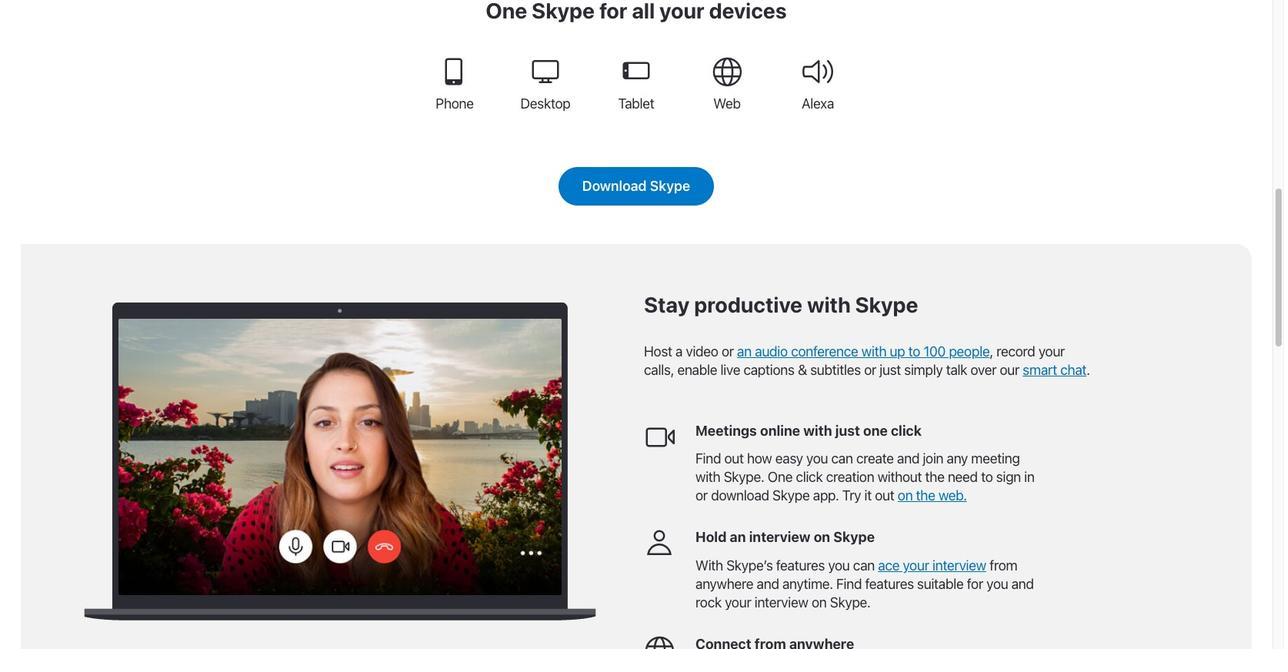 Task type: describe. For each thing, give the bounding box(es) containing it.
smart chat .
[[1023, 362, 1091, 378]]

anywhere
[[696, 576, 754, 592]]

skype inside "link"
[[650, 178, 691, 194]]

and inside find out how easy you can create and join any meeting with skype. one click creation without the need to sign in or download skype app. try it out
[[898, 451, 920, 467]]

100
[[924, 343, 946, 359]]

phone
[[436, 95, 474, 111]]

our
[[1000, 362, 1020, 378]]

meetings
[[696, 422, 757, 439]]

the inside find out how easy you can create and join any meeting with skype. one click creation without the need to sign in or download skype app. try it out
[[926, 469, 945, 485]]

0 horizontal spatial features
[[777, 557, 825, 574]]

over
[[971, 362, 997, 378]]

try
[[843, 488, 862, 504]]

interview inside from anywhere and anytime. find features suitable for you and rock your interview on skype.
[[755, 594, 809, 611]]

download
[[711, 488, 770, 504]]

online
[[761, 422, 801, 439]]

how
[[748, 451, 773, 467]]

smart
[[1023, 362, 1058, 378]]

1 vertical spatial can
[[854, 557, 875, 574]]

record
[[997, 343, 1036, 359]]

download skype
[[583, 178, 691, 194]]

one
[[768, 469, 793, 485]]

up
[[890, 343, 906, 359]]

host
[[644, 343, 673, 359]]

your inside ", record your calls, enable live captions & subtitles or just simply talk over our"
[[1039, 343, 1066, 359]]

with inside find out how easy you can create and join any meeting with skype. one click creation without the need to sign in or download skype app. try it out
[[696, 469, 721, 485]]

video
[[686, 343, 719, 359]]

audio
[[755, 343, 788, 359]]

smart chat link
[[1023, 362, 1087, 378]]

with up conference
[[808, 292, 851, 317]]

0 vertical spatial interview
[[750, 529, 811, 545]]

for
[[968, 576, 984, 592]]

need
[[948, 469, 978, 485]]

one
[[864, 422, 888, 439]]

 for tablet
[[621, 56, 652, 87]]

find inside from anywhere and anytime. find features suitable for you and rock your interview on skype.
[[837, 576, 862, 592]]


[[803, 56, 834, 87]]

ace
[[879, 557, 900, 574]]


[[530, 56, 561, 87]]

or inside find out how easy you can create and join any meeting with skype. one click creation without the need to sign in or download skype app. try it out
[[696, 488, 708, 504]]

meetings online with just one click
[[696, 422, 922, 439]]

just inside ", record your calls, enable live captions & subtitles or just simply talk over our"
[[880, 362, 902, 378]]

1 horizontal spatial click
[[891, 422, 922, 439]]

desktop
[[521, 95, 571, 111]]

download
[[583, 178, 647, 194]]

live
[[721, 362, 741, 378]]

with right online at the right bottom of the page
[[804, 422, 833, 439]]

1 vertical spatial just
[[836, 422, 861, 439]]

suitable
[[918, 576, 964, 592]]

productive
[[695, 292, 803, 317]]

download skype link
[[559, 167, 715, 205]]

meeting
[[972, 451, 1021, 467]]

app.
[[814, 488, 840, 504]]

1 vertical spatial interview
[[933, 557, 987, 574]]

you inside find out how easy you can create and join any meeting with skype. one click creation without the need to sign in or download skype app. try it out
[[807, 451, 829, 467]]

subtitles
[[811, 362, 861, 378]]

web.
[[939, 488, 968, 504]]

or inside ", record your calls, enable live captions & subtitles or just simply talk over our"
[[865, 362, 877, 378]]

0 horizontal spatial and
[[757, 576, 780, 592]]

you inside from anywhere and anytime. find features suitable for you and rock your interview on skype.
[[987, 576, 1009, 592]]

from anywhere and anytime. find features suitable for you and rock your interview on skype.
[[696, 557, 1035, 611]]

rock
[[696, 594, 722, 611]]

with
[[696, 557, 724, 574]]



Task type: locate. For each thing, give the bounding box(es) containing it.
interview up 'skype's'
[[750, 529, 811, 545]]

creation
[[827, 469, 875, 485]]

.
[[1087, 362, 1091, 378]]

skype. inside find out how easy you can create and join any meeting with skype. one click creation without the need to sign in or download skype app. try it out
[[724, 469, 765, 485]]

skype up with skype's features you can ace your interview
[[834, 529, 875, 545]]

skype up up
[[856, 292, 919, 317]]

find down with skype's features you can ace your interview
[[837, 576, 862, 592]]

the
[[926, 469, 945, 485], [917, 488, 936, 504]]

0 horizontal spatial to
[[909, 343, 921, 359]]

to
[[909, 343, 921, 359], [982, 469, 994, 485]]

on the web.
[[898, 488, 968, 504]]

talk
[[947, 362, 968, 378]]

interview down the anytime.
[[755, 594, 809, 611]]

1 horizontal spatial out
[[875, 488, 895, 504]]

find
[[696, 451, 722, 467], [837, 576, 862, 592]]

skype down one
[[773, 488, 810, 504]]

sign
[[997, 469, 1022, 485]]

find down meetings on the right of the page
[[696, 451, 722, 467]]

ace your interview link
[[879, 557, 987, 574]]

0 vertical spatial skype.
[[724, 469, 765, 485]]

0 horizontal spatial or
[[696, 488, 708, 504]]

,
[[990, 343, 994, 359]]

2 horizontal spatial and
[[1012, 576, 1035, 592]]

2 horizontal spatial or
[[865, 362, 877, 378]]

stay productive with skype
[[644, 292, 919, 317]]

1 horizontal spatial just
[[880, 362, 902, 378]]

with skype's features you can ace your interview
[[696, 557, 987, 574]]

click inside find out how easy you can create and join any meeting with skype. one click creation without the need to sign in or download skype app. try it out
[[796, 469, 823, 485]]

1 horizontal spatial your
[[903, 557, 930, 574]]

your inside from anywhere and anytime. find features suitable for you and rock your interview on skype.
[[725, 594, 752, 611]]

conference
[[792, 343, 859, 359]]

2 vertical spatial your
[[725, 594, 752, 611]]

it
[[865, 488, 872, 504]]

1 horizontal spatial features
[[866, 576, 914, 592]]

on inside from anywhere and anytime. find features suitable for you and rock your interview on skype.
[[812, 594, 827, 611]]

0 horizontal spatial skype.
[[724, 469, 765, 485]]

the left web. on the bottom of page
[[917, 488, 936, 504]]

stay
[[644, 292, 690, 317]]

1 vertical spatial click
[[796, 469, 823, 485]]

0 horizontal spatial find
[[696, 451, 722, 467]]

captions
[[744, 362, 795, 378]]

0 vertical spatial your
[[1039, 343, 1066, 359]]

can left the 'ace'
[[854, 557, 875, 574]]

skype's
[[727, 557, 773, 574]]

can inside find out how easy you can create and join any meeting with skype. one click creation without the need to sign in or download skype app. try it out
[[832, 451, 854, 467]]

on
[[898, 488, 913, 504], [814, 529, 831, 545], [812, 594, 827, 611]]

just
[[880, 362, 902, 378], [836, 422, 861, 439]]

you up the anytime.
[[829, 557, 850, 574]]

the down join
[[926, 469, 945, 485]]

0 vertical spatial or
[[722, 343, 734, 359]]

people
[[950, 343, 990, 359]]

with
[[808, 292, 851, 317], [862, 343, 887, 359], [804, 422, 833, 439], [696, 469, 721, 485]]

skype right download
[[650, 178, 691, 194]]

1 vertical spatial out
[[875, 488, 895, 504]]

skype inside find out how easy you can create and join any meeting with skype. one click creation without the need to sign in or download skype app. try it out
[[773, 488, 810, 504]]

1 vertical spatial find
[[837, 576, 862, 592]]

find inside find out how easy you can create and join any meeting with skype. one click creation without the need to sign in or download skype app. try it out
[[696, 451, 722, 467]]

0 vertical spatial click
[[891, 422, 922, 439]]

1 vertical spatial on
[[814, 529, 831, 545]]

any
[[947, 451, 969, 467]]

interview up for
[[933, 557, 987, 574]]

0 vertical spatial an
[[738, 343, 752, 359]]


[[440, 56, 470, 87], [621, 56, 652, 87]]

your down anywhere
[[725, 594, 752, 611]]

0 vertical spatial you
[[807, 451, 829, 467]]

click right 'one'
[[891, 422, 922, 439]]

0 horizontal spatial 
[[440, 56, 470, 87]]

join
[[923, 451, 944, 467]]

0 vertical spatial to
[[909, 343, 921, 359]]

1 vertical spatial features
[[866, 576, 914, 592]]

enable
[[678, 362, 718, 378]]

or left download
[[696, 488, 708, 504]]

your right the 'ace'
[[903, 557, 930, 574]]

chat
[[1061, 362, 1087, 378]]

1 horizontal spatial find
[[837, 576, 862, 592]]

0 vertical spatial on
[[898, 488, 913, 504]]

easy
[[776, 451, 804, 467]]


[[644, 528, 675, 559]]

to right up
[[909, 343, 921, 359]]

or down 'an audio conference with up to 100 people' link
[[865, 362, 877, 378]]

and down from in the bottom right of the page
[[1012, 576, 1035, 592]]


[[644, 422, 675, 452]]

or up live
[[722, 343, 734, 359]]

skype. inside from anywhere and anytime. find features suitable for you and rock your interview on skype.
[[830, 594, 871, 611]]

skype.
[[724, 469, 765, 485], [830, 594, 871, 611]]

out
[[725, 451, 744, 467], [875, 488, 895, 504]]

on the web. link
[[898, 488, 968, 504]]

without
[[878, 469, 923, 485]]

0 horizontal spatial just
[[836, 422, 861, 439]]

on up with skype's features you can ace your interview
[[814, 529, 831, 545]]

on down without
[[898, 488, 913, 504]]

calls,
[[644, 362, 675, 378]]

anytime.
[[783, 576, 834, 592]]

features up the anytime.
[[777, 557, 825, 574]]

hold
[[696, 529, 727, 545]]

just left 'one'
[[836, 422, 861, 439]]

a
[[676, 343, 683, 359]]

1 horizontal spatial to
[[982, 469, 994, 485]]

1 horizontal spatial skype.
[[830, 594, 871, 611]]

your up smart chat link at the bottom right
[[1039, 343, 1066, 359]]

features inside from anywhere and anytime. find features suitable for you and rock your interview on skype.
[[866, 576, 914, 592]]

 up phone
[[440, 56, 470, 87]]

skype. up download
[[724, 469, 765, 485]]


[[712, 56, 743, 87]]

you down from in the bottom right of the page
[[987, 576, 1009, 592]]

0 vertical spatial features
[[777, 557, 825, 574]]

 up tablet
[[621, 56, 652, 87]]

1 vertical spatial your
[[903, 557, 930, 574]]

can
[[832, 451, 854, 467], [854, 557, 875, 574]]

your
[[1039, 343, 1066, 359], [903, 557, 930, 574], [725, 594, 752, 611]]

0 horizontal spatial click
[[796, 469, 823, 485]]

2 vertical spatial or
[[696, 488, 708, 504]]

1 vertical spatial to
[[982, 469, 994, 485]]

simply
[[905, 362, 943, 378]]

with left up
[[862, 343, 887, 359]]

click up app.
[[796, 469, 823, 485]]

0 vertical spatial the
[[926, 469, 945, 485]]

and up without
[[898, 451, 920, 467]]

0 vertical spatial out
[[725, 451, 744, 467]]

features down the 'ace'
[[866, 576, 914, 592]]

click
[[891, 422, 922, 439], [796, 469, 823, 485]]

2 vertical spatial on
[[812, 594, 827, 611]]

create
[[857, 451, 894, 467]]

tablet
[[619, 95, 655, 111]]

alexa
[[802, 95, 835, 111]]

and down 'skype's'
[[757, 576, 780, 592]]

hold an interview on skype
[[696, 529, 875, 545]]

0 vertical spatial find
[[696, 451, 722, 467]]

, record your calls, enable live captions & subtitles or just simply talk over our
[[644, 343, 1066, 378]]

1 vertical spatial you
[[829, 557, 850, 574]]

to down "meeting"
[[982, 469, 994, 485]]

1 horizontal spatial and
[[898, 451, 920, 467]]

you right the easy
[[807, 451, 829, 467]]

from
[[990, 557, 1018, 574]]

1 vertical spatial skype.
[[830, 594, 871, 611]]

out left how
[[725, 451, 744, 467]]

on down the anytime.
[[812, 594, 827, 611]]

1 horizontal spatial or
[[722, 343, 734, 359]]

host a video or an audio conference with up to 100 people
[[644, 343, 990, 359]]

0 vertical spatial just
[[880, 362, 902, 378]]

1 vertical spatial an
[[730, 529, 746, 545]]

skype
[[650, 178, 691, 194], [856, 292, 919, 317], [773, 488, 810, 504], [834, 529, 875, 545]]

just down up
[[880, 362, 902, 378]]

skype. down with skype's features you can ace your interview
[[830, 594, 871, 611]]

1 vertical spatial the
[[917, 488, 936, 504]]

out right it
[[875, 488, 895, 504]]

an audio conference with up to 100 people link
[[738, 343, 990, 359]]

in
[[1025, 469, 1035, 485]]

0 horizontal spatial out
[[725, 451, 744, 467]]

2 vertical spatial you
[[987, 576, 1009, 592]]

 for phone
[[440, 56, 470, 87]]

to inside find out how easy you can create and join any meeting with skype. one click creation without the need to sign in or download skype app. try it out
[[982, 469, 994, 485]]

1 vertical spatial or
[[865, 362, 877, 378]]

0 horizontal spatial your
[[725, 594, 752, 611]]

with up download
[[696, 469, 721, 485]]

find out how easy you can create and join any meeting with skype. one click creation without the need to sign in or download skype app. try it out
[[696, 451, 1035, 504]]

2 horizontal spatial your
[[1039, 343, 1066, 359]]

&
[[798, 362, 808, 378]]

2 vertical spatial interview
[[755, 594, 809, 611]]

an up live
[[738, 343, 752, 359]]

you
[[807, 451, 829, 467], [829, 557, 850, 574], [987, 576, 1009, 592]]

2  from the left
[[621, 56, 652, 87]]

1  from the left
[[440, 56, 470, 87]]

features
[[777, 557, 825, 574], [866, 576, 914, 592]]

web
[[714, 95, 741, 111]]

or
[[722, 343, 734, 359], [865, 362, 877, 378], [696, 488, 708, 504]]

can up creation
[[832, 451, 854, 467]]

an right hold
[[730, 529, 746, 545]]

and
[[898, 451, 920, 467], [757, 576, 780, 592], [1012, 576, 1035, 592]]

an
[[738, 343, 752, 359], [730, 529, 746, 545]]

1 horizontal spatial 
[[621, 56, 652, 87]]

0 vertical spatial can
[[832, 451, 854, 467]]



Task type: vqa. For each thing, say whether or not it's contained in the screenshot.
matter
no



